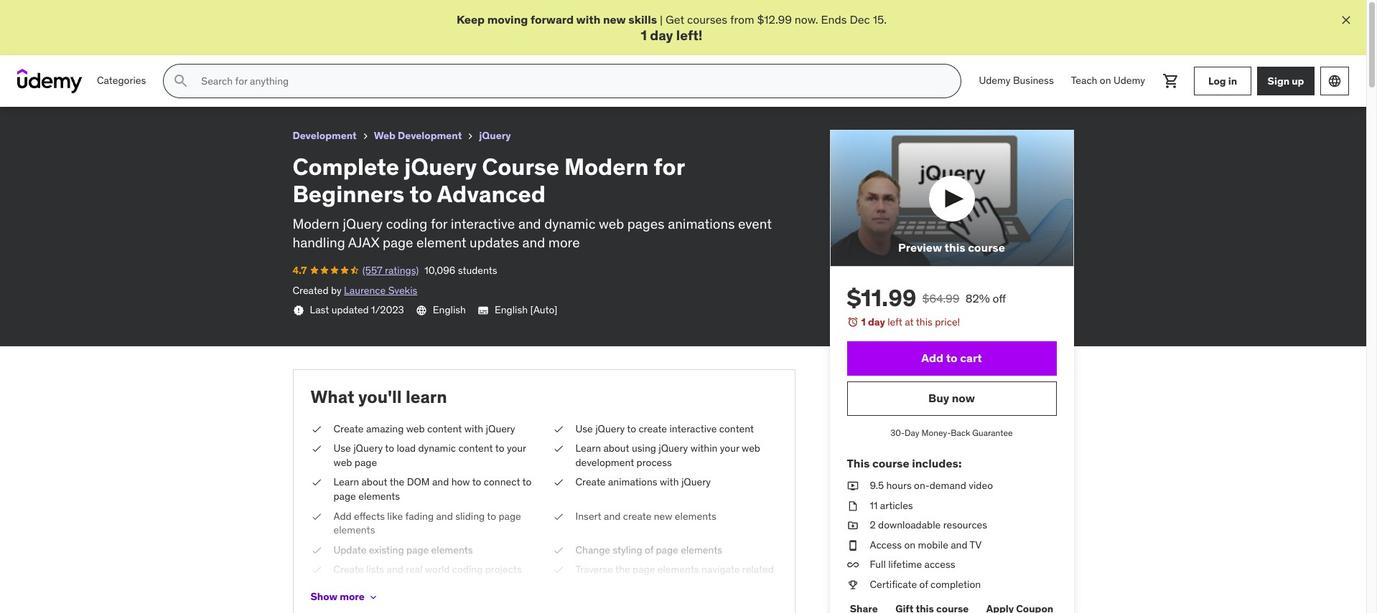 Task type: vqa. For each thing, say whether or not it's contained in the screenshot.
13 at the top of page
no



Task type: locate. For each thing, give the bounding box(es) containing it.
articles
[[880, 500, 913, 512]]

your up connect
[[507, 442, 526, 455]]

1 vertical spatial new
[[654, 510, 672, 523]]

10,096 students
[[425, 264, 497, 277]]

add left cart
[[922, 351, 944, 366]]

what you'll learn
[[311, 386, 447, 408]]

jquery up course
[[479, 129, 511, 142]]

udemy left "business"
[[979, 74, 1011, 87]]

for up pages
[[654, 152, 685, 182]]

1 horizontal spatial 1
[[861, 316, 866, 329]]

on for access
[[904, 539, 916, 552]]

1 horizontal spatial animations
[[668, 215, 735, 232]]

0 vertical spatial about
[[604, 442, 629, 455]]

elements up effects
[[358, 490, 400, 503]]

by
[[331, 284, 342, 297]]

1 horizontal spatial development
[[398, 129, 462, 142]]

resources
[[943, 519, 988, 532]]

demand
[[930, 480, 966, 493]]

this inside preview this course button
[[945, 241, 966, 255]]

use jquery to create interactive content
[[576, 423, 754, 436]]

pages
[[627, 215, 665, 232]]

|
[[660, 12, 663, 27]]

1 horizontal spatial learn
[[576, 442, 601, 455]]

xsmall image for traverse the page elements navigate related page elements
[[553, 564, 564, 578]]

and right fading
[[436, 510, 453, 523]]

82%
[[966, 292, 990, 306]]

coding inside complete jquery course modern for beginners to advanced modern jquery coding for interactive and dynamic web pages animations event handling ajax page element updates and more
[[386, 215, 427, 232]]

xsmall image
[[360, 131, 371, 142], [553, 442, 564, 457], [311, 476, 322, 490], [553, 476, 564, 490], [847, 480, 858, 494], [847, 500, 858, 514], [311, 510, 322, 524], [553, 510, 564, 524], [847, 539, 858, 553], [311, 544, 322, 558], [553, 544, 564, 558], [553, 564, 564, 578], [847, 579, 858, 593]]

this course includes:
[[847, 457, 962, 471]]

handling
[[293, 234, 345, 252]]

1 vertical spatial day
[[868, 316, 885, 329]]

guarantee
[[973, 428, 1013, 439]]

1 horizontal spatial this
[[945, 241, 966, 255]]

with up use jquery to load dynamic content to your web page
[[464, 423, 483, 436]]

how
[[451, 476, 470, 489]]

1 development from the left
[[293, 129, 357, 142]]

1 horizontal spatial for
[[654, 152, 685, 182]]

1 horizontal spatial new
[[654, 510, 672, 523]]

1/2023
[[371, 304, 404, 317]]

0 horizontal spatial 1
[[641, 27, 647, 44]]

1 english from the left
[[433, 304, 466, 317]]

coding right world
[[452, 564, 483, 577]]

content for use jquery to create interactive content
[[719, 423, 754, 436]]

like
[[387, 510, 403, 523]]

0 vertical spatial this
[[945, 241, 966, 255]]

your right within
[[720, 442, 739, 455]]

animations left event
[[668, 215, 735, 232]]

create down what
[[334, 423, 364, 436]]

0 horizontal spatial new
[[603, 12, 626, 27]]

2 your from the left
[[720, 442, 739, 455]]

0 horizontal spatial use
[[334, 442, 351, 455]]

updates
[[470, 234, 519, 252]]

page inside add effects like fading and sliding to page elements
[[499, 510, 521, 523]]

with right the forward
[[576, 12, 601, 27]]

web left pages
[[599, 215, 624, 232]]

courses
[[687, 12, 728, 27]]

xsmall image for create amazing web content with jquery
[[311, 423, 322, 437]]

add left effects
[[334, 510, 352, 523]]

day
[[650, 27, 673, 44], [868, 316, 885, 329]]

0 horizontal spatial with
[[464, 423, 483, 436]]

Search for anything text field
[[198, 69, 944, 93]]

jquery inside use jquery to load dynamic content to your web page
[[353, 442, 383, 455]]

1 vertical spatial dynamic
[[418, 442, 456, 455]]

day down "|" on the top left of page
[[650, 27, 673, 44]]

to right 'sliding'
[[487, 510, 496, 523]]

web down what
[[334, 457, 352, 469]]

course up hours
[[872, 457, 910, 471]]

to right connect
[[522, 476, 532, 489]]

1 horizontal spatial udemy
[[1114, 74, 1145, 87]]

for
[[654, 152, 685, 182], [431, 215, 447, 232]]

show more button
[[311, 583, 379, 612]]

of right styling
[[645, 544, 654, 557]]

jquery down within
[[681, 476, 711, 489]]

use for use jquery to load dynamic content to your web page
[[334, 442, 351, 455]]

1 horizontal spatial with
[[576, 12, 601, 27]]

1 your from the left
[[507, 442, 526, 455]]

use up development
[[576, 423, 593, 436]]

create down update
[[334, 564, 364, 577]]

0 horizontal spatial on
[[904, 539, 916, 552]]

real
[[406, 564, 423, 577]]

page down 'traverse' on the left of the page
[[576, 578, 598, 591]]

create for create amazing web content with jquery
[[334, 423, 364, 436]]

1 vertical spatial this
[[916, 316, 933, 329]]

svekis
[[388, 284, 417, 297]]

30-
[[891, 428, 905, 439]]

1 right "alarm" image
[[861, 316, 866, 329]]

0 horizontal spatial coding
[[386, 215, 427, 232]]

up
[[1292, 75, 1304, 87]]

for up element
[[431, 215, 447, 232]]

0 horizontal spatial add
[[334, 510, 352, 523]]

0 vertical spatial of
[[645, 544, 654, 557]]

effects
[[354, 510, 385, 523]]

modern
[[564, 152, 649, 182], [293, 215, 340, 232]]

0 vertical spatial modern
[[564, 152, 649, 182]]

jquery up connect
[[486, 423, 515, 436]]

30-day money-back guarantee
[[891, 428, 1013, 439]]

the inside learn about the dom and how to connect to page elements
[[390, 476, 404, 489]]

0 horizontal spatial more
[[340, 591, 365, 604]]

on for teach
[[1100, 74, 1111, 87]]

jquery down "web development" link
[[404, 152, 477, 182]]

xsmall image for add effects like fading and sliding to page elements
[[311, 510, 322, 524]]

coding up element
[[386, 215, 427, 232]]

page
[[383, 234, 413, 252], [355, 457, 377, 469], [334, 490, 356, 503], [499, 510, 521, 523], [406, 544, 429, 557], [656, 544, 678, 557], [633, 564, 655, 577], [576, 578, 598, 591]]

downloadable
[[878, 519, 941, 532]]

categories
[[97, 74, 146, 87]]

learn
[[576, 442, 601, 455], [334, 476, 359, 489]]

content inside use jquery to load dynamic content to your web page
[[458, 442, 493, 455]]

page down connect
[[499, 510, 521, 523]]

learn
[[406, 386, 447, 408]]

page down amazing
[[355, 457, 377, 469]]

change styling of page elements
[[576, 544, 723, 557]]

update existing page elements
[[334, 544, 473, 557]]

animations down process
[[608, 476, 658, 489]]

1 horizontal spatial the
[[615, 564, 630, 577]]

0 vertical spatial create
[[334, 423, 364, 436]]

0 vertical spatial learn
[[576, 442, 601, 455]]

interactive up updates
[[451, 215, 515, 232]]

complete jquery course modern for beginners to advanced modern jquery coding for interactive and dynamic web pages animations event handling ajax page element updates and more
[[293, 152, 772, 252]]

use down what
[[334, 442, 351, 455]]

add inside button
[[922, 351, 944, 366]]

english right the "closed captions" icon
[[495, 304, 528, 317]]

learn for learn about using jquery within your web development process
[[576, 442, 601, 455]]

0 horizontal spatial your
[[507, 442, 526, 455]]

1 vertical spatial for
[[431, 215, 447, 232]]

create down create animations with jquery at the bottom of page
[[623, 510, 652, 523]]

0 vertical spatial 1
[[641, 27, 647, 44]]

of down full lifetime access
[[920, 579, 928, 592]]

to inside button
[[946, 351, 958, 366]]

0 vertical spatial add
[[922, 351, 944, 366]]

0 vertical spatial with
[[576, 12, 601, 27]]

dynamic
[[544, 215, 596, 232], [418, 442, 456, 455]]

2 english from the left
[[495, 304, 528, 317]]

0 vertical spatial new
[[603, 12, 626, 27]]

1 horizontal spatial english
[[495, 304, 528, 317]]

1 udemy from the left
[[979, 74, 1011, 87]]

2 horizontal spatial with
[[660, 476, 679, 489]]

english
[[433, 304, 466, 317], [495, 304, 528, 317]]

xsmall image
[[465, 131, 476, 142], [293, 305, 304, 317], [311, 423, 322, 437], [553, 423, 564, 437], [311, 442, 322, 457], [847, 519, 858, 533], [847, 559, 858, 573], [311, 564, 322, 578], [367, 592, 379, 604]]

to left cart
[[946, 351, 958, 366]]

0 horizontal spatial for
[[431, 215, 447, 232]]

0 vertical spatial the
[[390, 476, 404, 489]]

this right at
[[916, 316, 933, 329]]

create
[[334, 423, 364, 436], [576, 476, 606, 489], [334, 564, 364, 577]]

interactive inside complete jquery course modern for beginners to advanced modern jquery coding for interactive and dynamic web pages animations event handling ajax page element updates and more
[[451, 215, 515, 232]]

web development
[[374, 129, 462, 142]]

the down styling
[[615, 564, 630, 577]]

log in
[[1208, 75, 1237, 87]]

1 vertical spatial the
[[615, 564, 630, 577]]

2 vertical spatial with
[[660, 476, 679, 489]]

1 vertical spatial modern
[[293, 215, 340, 232]]

new inside keep moving forward with new skills | get courses from $12.99 now. ends dec 15. 1 day left!
[[603, 12, 626, 27]]

with down process
[[660, 476, 679, 489]]

1 horizontal spatial course
[[968, 241, 1005, 255]]

course
[[968, 241, 1005, 255], [872, 457, 910, 471]]

xsmall image for 2 downloadable resources
[[847, 519, 858, 533]]

create for create lists and real world coding projects
[[334, 564, 364, 577]]

students
[[458, 264, 497, 277]]

1 vertical spatial add
[[334, 510, 352, 523]]

page up 'real'
[[406, 544, 429, 557]]

using
[[632, 442, 656, 455]]

on down downloadable
[[904, 539, 916, 552]]

your inside use jquery to load dynamic content to your web page
[[507, 442, 526, 455]]

process
[[637, 457, 672, 469]]

xsmall image for update existing page elements
[[311, 544, 322, 558]]

create for create animations with jquery
[[576, 476, 606, 489]]

0 vertical spatial for
[[654, 152, 685, 182]]

the left dom
[[390, 476, 404, 489]]

sign
[[1268, 75, 1290, 87]]

close image
[[1339, 13, 1354, 27]]

to up element
[[410, 180, 433, 209]]

day left left
[[868, 316, 885, 329]]

new up change styling of page elements at the bottom of page
[[654, 510, 672, 523]]

add for add to cart
[[922, 351, 944, 366]]

mobile
[[918, 539, 949, 552]]

connect
[[484, 476, 520, 489]]

1 horizontal spatial dynamic
[[544, 215, 596, 232]]

elements up update
[[334, 524, 375, 537]]

page inside learn about the dom and how to connect to page elements
[[334, 490, 356, 503]]

use inside use jquery to load dynamic content to your web page
[[334, 442, 351, 455]]

0 horizontal spatial english
[[433, 304, 466, 317]]

1 vertical spatial create
[[576, 476, 606, 489]]

business
[[1013, 74, 1054, 87]]

about
[[604, 442, 629, 455], [362, 476, 387, 489]]

to up connect
[[495, 442, 504, 455]]

page inside use jquery to load dynamic content to your web page
[[355, 457, 377, 469]]

modern up pages
[[564, 152, 649, 182]]

1 horizontal spatial modern
[[564, 152, 649, 182]]

english right course language "image"
[[433, 304, 466, 317]]

day inside keep moving forward with new skills | get courses from $12.99 now. ends dec 15. 1 day left!
[[650, 27, 673, 44]]

dynamic inside use jquery to load dynamic content to your web page
[[418, 442, 456, 455]]

web right within
[[742, 442, 760, 455]]

navigate
[[702, 564, 740, 577]]

0 vertical spatial on
[[1100, 74, 1111, 87]]

1 horizontal spatial add
[[922, 351, 944, 366]]

and left how at the bottom left
[[432, 476, 449, 489]]

learn up effects
[[334, 476, 359, 489]]

on right teach
[[1100, 74, 1111, 87]]

alarm image
[[847, 317, 858, 328]]

more right updates
[[548, 234, 580, 252]]

1 horizontal spatial interactive
[[670, 423, 717, 436]]

1 vertical spatial on
[[904, 539, 916, 552]]

0 horizontal spatial modern
[[293, 215, 340, 232]]

1 horizontal spatial your
[[720, 442, 739, 455]]

xsmall image for change styling of page elements
[[553, 544, 564, 558]]

modern up handling
[[293, 215, 340, 232]]

on inside "teach on udemy" link
[[1100, 74, 1111, 87]]

0 horizontal spatial dynamic
[[418, 442, 456, 455]]

this right the preview
[[945, 241, 966, 255]]

0 vertical spatial more
[[548, 234, 580, 252]]

page up effects
[[334, 490, 356, 503]]

0 vertical spatial dynamic
[[544, 215, 596, 232]]

closed captions image
[[478, 305, 489, 317]]

about up development
[[604, 442, 629, 455]]

about for using
[[604, 442, 629, 455]]

web
[[599, 215, 624, 232], [406, 423, 425, 436], [742, 442, 760, 455], [334, 457, 352, 469]]

0 horizontal spatial interactive
[[451, 215, 515, 232]]

from
[[730, 12, 754, 27]]

elements down 'traverse' on the left of the page
[[600, 578, 642, 591]]

1 vertical spatial more
[[340, 591, 365, 604]]

0 vertical spatial coding
[[386, 215, 427, 232]]

elements inside learn about the dom and how to connect to page elements
[[358, 490, 400, 503]]

within
[[691, 442, 718, 455]]

more right show
[[340, 591, 365, 604]]

1 vertical spatial about
[[362, 476, 387, 489]]

course up the 82%
[[968, 241, 1005, 255]]

and left tv
[[951, 539, 968, 552]]

create animations with jquery
[[576, 476, 711, 489]]

categories button
[[88, 64, 155, 99]]

this
[[945, 241, 966, 255], [916, 316, 933, 329]]

choose a language image
[[1328, 74, 1342, 88]]

xsmall image for last updated 1/2023
[[293, 305, 304, 317]]

add to cart
[[922, 351, 982, 366]]

development up complete
[[293, 129, 357, 142]]

development link
[[293, 127, 357, 145]]

1 horizontal spatial on
[[1100, 74, 1111, 87]]

2 downloadable resources
[[870, 519, 988, 532]]

(557
[[363, 264, 383, 277]]

create down development
[[576, 476, 606, 489]]

0 vertical spatial course
[[968, 241, 1005, 255]]

learn up development
[[576, 442, 601, 455]]

development
[[576, 457, 634, 469]]

elements down change styling of page elements at the bottom of page
[[658, 564, 699, 577]]

with
[[576, 12, 601, 27], [464, 423, 483, 436], [660, 476, 679, 489]]

0 horizontal spatial development
[[293, 129, 357, 142]]

animations inside complete jquery course modern for beginners to advanced modern jquery coding for interactive and dynamic web pages animations event handling ajax page element updates and more
[[668, 215, 735, 232]]

0 horizontal spatial learn
[[334, 476, 359, 489]]

1 vertical spatial learn
[[334, 476, 359, 489]]

to inside complete jquery course modern for beginners to advanced modern jquery coding for interactive and dynamic web pages animations event handling ajax page element updates and more
[[410, 180, 433, 209]]

1 horizontal spatial about
[[604, 442, 629, 455]]

learn inside "learn about using jquery within your web development process"
[[576, 442, 601, 455]]

jquery down amazing
[[353, 442, 383, 455]]

submit search image
[[173, 73, 190, 90]]

more
[[548, 234, 580, 252], [340, 591, 365, 604]]

buy
[[929, 392, 949, 406]]

udemy left shopping cart with 0 items image
[[1114, 74, 1145, 87]]

0 horizontal spatial udemy
[[979, 74, 1011, 87]]

completion
[[931, 579, 981, 592]]

about inside "learn about using jquery within your web development process"
[[604, 442, 629, 455]]

english [auto]
[[495, 304, 558, 317]]

2 vertical spatial create
[[334, 564, 364, 577]]

about for the
[[362, 476, 387, 489]]

0 vertical spatial use
[[576, 423, 593, 436]]

about up effects
[[362, 476, 387, 489]]

preview
[[898, 241, 942, 255]]

1 vertical spatial use
[[334, 442, 351, 455]]

learn inside learn about the dom and how to connect to page elements
[[334, 476, 359, 489]]

course language image
[[416, 305, 427, 317]]

about inside learn about the dom and how to connect to page elements
[[362, 476, 387, 489]]

elements inside add effects like fading and sliding to page elements
[[334, 524, 375, 537]]

and right the insert on the bottom left of page
[[604, 510, 621, 523]]

new left skills
[[603, 12, 626, 27]]

0 horizontal spatial day
[[650, 27, 673, 44]]

add inside add effects like fading and sliding to page elements
[[334, 510, 352, 523]]

0 horizontal spatial this
[[916, 316, 933, 329]]

development right web
[[398, 129, 462, 142]]

0 horizontal spatial course
[[872, 457, 910, 471]]

0 horizontal spatial the
[[390, 476, 404, 489]]

xsmall image for 9.5 hours on-demand video
[[847, 480, 858, 494]]

page up ratings)
[[383, 234, 413, 252]]

full
[[870, 559, 886, 572]]

this
[[847, 457, 870, 471]]

log
[[1208, 75, 1226, 87]]

1 horizontal spatial of
[[920, 579, 928, 592]]

interactive up within
[[670, 423, 717, 436]]

0 horizontal spatial animations
[[608, 476, 658, 489]]

0 vertical spatial animations
[[668, 215, 735, 232]]

buy now button
[[847, 382, 1057, 417]]

lists
[[366, 564, 384, 577]]

0 vertical spatial day
[[650, 27, 673, 44]]

elements up 'navigate'
[[681, 544, 723, 557]]

jquery down the use jquery to create interactive content
[[659, 442, 688, 455]]

0 horizontal spatial about
[[362, 476, 387, 489]]

teach on udemy
[[1071, 74, 1145, 87]]

1 down skills
[[641, 27, 647, 44]]

0 vertical spatial interactive
[[451, 215, 515, 232]]

1 horizontal spatial more
[[548, 234, 580, 252]]

create up the using
[[639, 423, 667, 436]]

1 vertical spatial coding
[[452, 564, 483, 577]]

1 horizontal spatial use
[[576, 423, 593, 436]]

created
[[293, 284, 329, 297]]



Task type: describe. For each thing, give the bounding box(es) containing it.
traverse
[[576, 564, 613, 577]]

ends
[[821, 12, 847, 27]]

laurence
[[344, 284, 386, 297]]

jquery up ajax
[[343, 215, 383, 232]]

insert and create new elements
[[576, 510, 717, 523]]

1 day left at this price!
[[861, 316, 960, 329]]

xsmall image for access on mobile and tv
[[847, 539, 858, 553]]

1 vertical spatial interactive
[[670, 423, 717, 436]]

1 inside keep moving forward with new skills | get courses from $12.99 now. ends dec 15. 1 day left!
[[641, 27, 647, 44]]

to inside add effects like fading and sliding to page elements
[[487, 510, 496, 523]]

the inside traverse the page elements navigate related page elements
[[615, 564, 630, 577]]

and inside add effects like fading and sliding to page elements
[[436, 510, 453, 523]]

preview this course
[[898, 241, 1005, 255]]

world
[[425, 564, 450, 577]]

xsmall image for use jquery to create interactive content
[[553, 423, 564, 437]]

1 vertical spatial 1
[[861, 316, 866, 329]]

change
[[576, 544, 610, 557]]

dynamic inside complete jquery course modern for beginners to advanced modern jquery coding for interactive and dynamic web pages animations event handling ajax page element updates and more
[[544, 215, 596, 232]]

traverse the page elements navigate related page elements
[[576, 564, 774, 591]]

1 vertical spatial create
[[623, 510, 652, 523]]

keep
[[457, 12, 485, 27]]

cart
[[960, 351, 982, 366]]

xsmall image for create animations with jquery
[[553, 476, 564, 490]]

get
[[666, 12, 685, 27]]

add to cart button
[[847, 342, 1057, 376]]

with inside keep moving forward with new skills | get courses from $12.99 now. ends dec 15. 1 day left!
[[576, 12, 601, 27]]

skills
[[629, 12, 657, 27]]

log in link
[[1194, 67, 1252, 96]]

xsmall image for use jquery to load dynamic content to your web page
[[311, 442, 322, 457]]

certificate of completion
[[870, 579, 981, 592]]

4.7
[[293, 264, 307, 277]]

ajax
[[348, 234, 379, 252]]

update
[[334, 544, 367, 557]]

left
[[888, 316, 903, 329]]

xsmall image for 11 articles
[[847, 500, 858, 514]]

course inside button
[[968, 241, 1005, 255]]

dec
[[850, 12, 870, 27]]

related
[[742, 564, 774, 577]]

more inside button
[[340, 591, 365, 604]]

content for use jquery to load dynamic content to your web page
[[458, 442, 493, 455]]

xsmall image for insert and create new elements
[[553, 510, 564, 524]]

9.5 hours on-demand video
[[870, 480, 993, 493]]

your inside "learn about using jquery within your web development process"
[[720, 442, 739, 455]]

learn about using jquery within your web development process
[[576, 442, 760, 469]]

teach
[[1071, 74, 1098, 87]]

udemy business link
[[971, 64, 1063, 99]]

web inside use jquery to load dynamic content to your web page
[[334, 457, 352, 469]]

and inside learn about the dom and how to connect to page elements
[[432, 476, 449, 489]]

udemy business
[[979, 74, 1054, 87]]

learn for learn about the dom and how to connect to page elements
[[334, 476, 359, 489]]

$11.99
[[847, 284, 917, 313]]

jquery inside "learn about using jquery within your web development process"
[[659, 442, 688, 455]]

show
[[311, 591, 338, 604]]

forward
[[531, 12, 574, 27]]

video
[[969, 480, 993, 493]]

to right how at the bottom left
[[472, 476, 481, 489]]

11 articles
[[870, 500, 913, 512]]

0 vertical spatial create
[[639, 423, 667, 436]]

english for english [auto]
[[495, 304, 528, 317]]

you'll
[[358, 386, 402, 408]]

(557 ratings)
[[363, 264, 419, 277]]

use jquery to load dynamic content to your web page
[[334, 442, 526, 469]]

dom
[[407, 476, 430, 489]]

add for add effects like fading and sliding to page elements
[[334, 510, 352, 523]]

2
[[870, 519, 876, 532]]

$12.99
[[757, 12, 792, 27]]

10,096
[[425, 264, 456, 277]]

and right updates
[[522, 234, 545, 252]]

amazing
[[366, 423, 404, 436]]

15.
[[873, 12, 887, 27]]

0 horizontal spatial of
[[645, 544, 654, 557]]

udemy image
[[17, 69, 83, 93]]

load
[[397, 442, 416, 455]]

keep moving forward with new skills | get courses from $12.99 now. ends dec 15. 1 day left!
[[457, 12, 887, 44]]

1 vertical spatial animations
[[608, 476, 658, 489]]

jquery up development
[[595, 423, 625, 436]]

1 vertical spatial with
[[464, 423, 483, 436]]

create amazing web content with jquery
[[334, 423, 515, 436]]

complete
[[293, 152, 399, 182]]

now
[[952, 392, 975, 406]]

english for english
[[433, 304, 466, 317]]

in
[[1228, 75, 1237, 87]]

xsmall image for learn about the dom and how to connect to page elements
[[311, 476, 322, 490]]

course
[[482, 152, 559, 182]]

web inside complete jquery course modern for beginners to advanced modern jquery coding for interactive and dynamic web pages animations event handling ajax page element updates and more
[[599, 215, 624, 232]]

create lists and real world coding projects
[[334, 564, 522, 577]]

shopping cart with 0 items image
[[1163, 73, 1180, 90]]

$11.99 $64.99 82% off
[[847, 284, 1006, 313]]

and up updates
[[518, 215, 541, 232]]

use for use jquery to create interactive content
[[576, 423, 593, 436]]

[auto]
[[530, 304, 558, 317]]

xsmall image for certificate of completion
[[847, 579, 858, 593]]

web up "load" at left
[[406, 423, 425, 436]]

elements up change styling of page elements at the bottom of page
[[675, 510, 717, 523]]

sign up link
[[1257, 67, 1315, 96]]

ratings)
[[385, 264, 419, 277]]

back
[[951, 428, 970, 439]]

now.
[[795, 12, 818, 27]]

and left 'real'
[[387, 564, 404, 577]]

show more
[[311, 591, 365, 604]]

hours
[[886, 480, 912, 493]]

last
[[310, 304, 329, 317]]

access on mobile and tv
[[870, 539, 982, 552]]

lifetime
[[888, 559, 922, 572]]

page up traverse the page elements navigate related page elements
[[656, 544, 678, 557]]

elements up world
[[431, 544, 473, 557]]

page down change styling of page elements at the bottom of page
[[633, 564, 655, 577]]

includes:
[[912, 457, 962, 471]]

page inside complete jquery course modern for beginners to advanced modern jquery coding for interactive and dynamic web pages animations event handling ajax page element updates and more
[[383, 234, 413, 252]]

1 horizontal spatial day
[[868, 316, 885, 329]]

2 development from the left
[[398, 129, 462, 142]]

more inside complete jquery course modern for beginners to advanced modern jquery coding for interactive and dynamic web pages animations event handling ajax page element updates and more
[[548, 234, 580, 252]]

1 vertical spatial of
[[920, 579, 928, 592]]

updated
[[332, 304, 369, 317]]

xsmall image for create lists and real world coding projects
[[311, 564, 322, 578]]

web inside "learn about using jquery within your web development process"
[[742, 442, 760, 455]]

xsmall image inside show more button
[[367, 592, 379, 604]]

teach on udemy link
[[1063, 64, 1154, 99]]

xsmall image for full lifetime access
[[847, 559, 858, 573]]

laurence svekis link
[[344, 284, 417, 297]]

1 vertical spatial course
[[872, 457, 910, 471]]

to up the using
[[627, 423, 636, 436]]

web development link
[[374, 127, 462, 145]]

1 horizontal spatial coding
[[452, 564, 483, 577]]

2 udemy from the left
[[1114, 74, 1145, 87]]

xsmall image for learn about using jquery within your web development process
[[553, 442, 564, 457]]

sliding
[[455, 510, 485, 523]]

add effects like fading and sliding to page elements
[[334, 510, 521, 537]]

sign up
[[1268, 75, 1304, 87]]

to left "load" at left
[[385, 442, 394, 455]]

styling
[[613, 544, 642, 557]]



